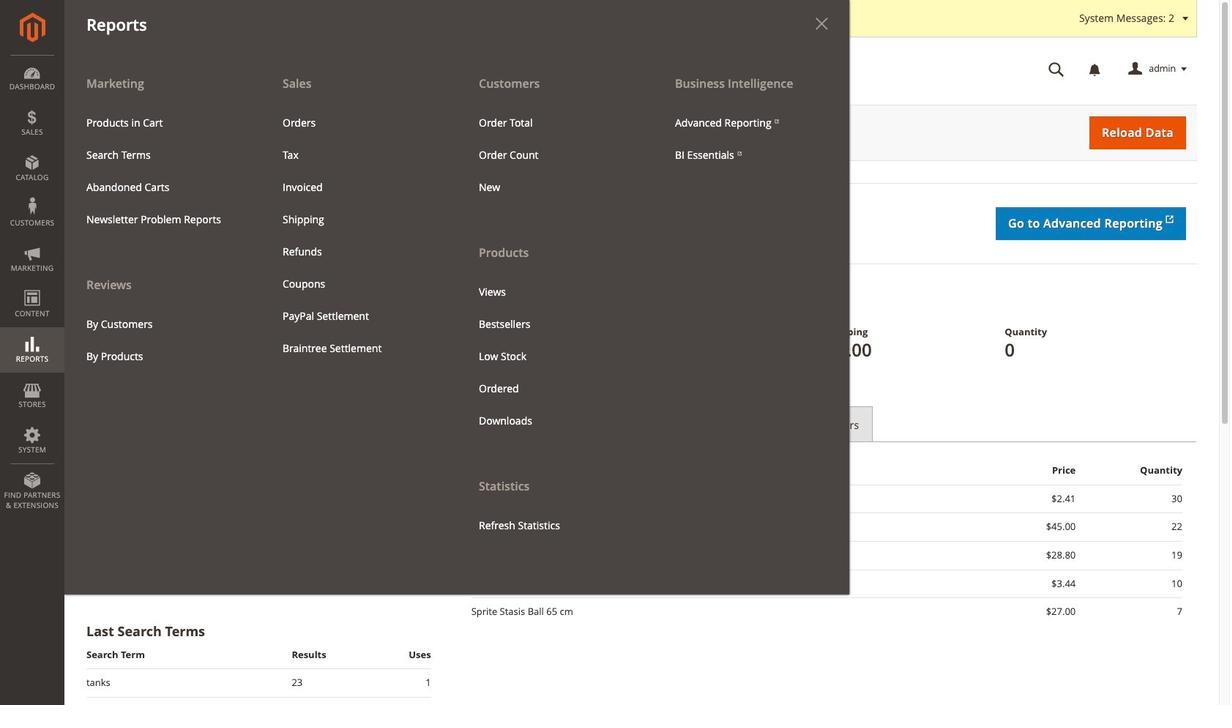 Task type: describe. For each thing, give the bounding box(es) containing it.
magento admin panel image
[[19, 12, 45, 42]]



Task type: locate. For each thing, give the bounding box(es) containing it.
menu
[[64, 67, 849, 594], [64, 67, 261, 372], [457, 67, 653, 541], [75, 107, 250, 236], [272, 107, 446, 365], [468, 107, 642, 203], [664, 107, 838, 171], [468, 276, 642, 437], [75, 308, 250, 372]]

menu bar
[[0, 0, 849, 594]]



